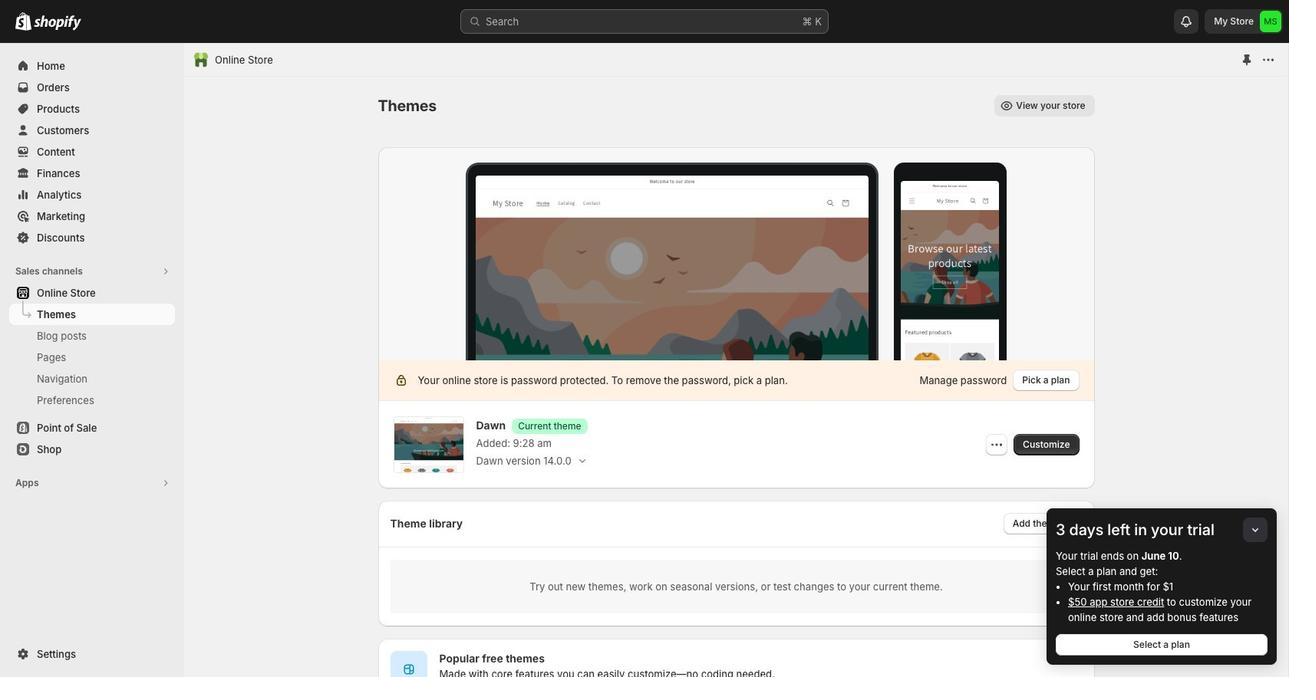 Task type: describe. For each thing, give the bounding box(es) containing it.
online store image
[[193, 52, 209, 68]]



Task type: vqa. For each thing, say whether or not it's contained in the screenshot.
My Store "image"
yes



Task type: locate. For each thing, give the bounding box(es) containing it.
my store image
[[1261, 11, 1282, 32]]

shopify image
[[15, 12, 31, 31]]

shopify image
[[34, 15, 81, 31]]



